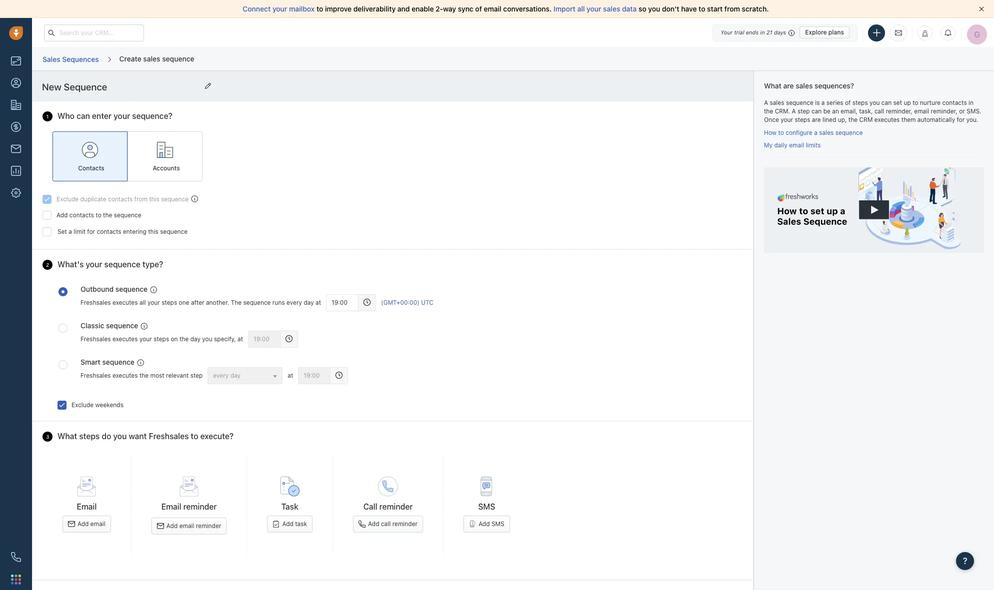 Task type: describe. For each thing, give the bounding box(es) containing it.
explore plans
[[805, 29, 844, 36]]

reminder up add email reminder
[[183, 503, 217, 512]]

contacts inside a sales sequence is a series of steps you can set up to nurture contacts in the crm. a step can be an email, task, call reminder, email reminder, or sms. once your steps are lined up, the crm executes them automatically for you.
[[943, 99, 967, 106]]

executes for classic sequence
[[112, 336, 138, 343]]

type?
[[142, 260, 163, 269]]

0 horizontal spatial a
[[764, 99, 768, 106]]

the
[[231, 299, 242, 307]]

create
[[119, 54, 141, 63]]

lined
[[823, 116, 836, 123]]

outbound sequence
[[81, 285, 148, 294]]

every inside "button"
[[213, 372, 229, 379]]

0 vertical spatial sms
[[478, 503, 495, 512]]

your right import
[[587, 5, 601, 13]]

you right so
[[648, 5, 660, 13]]

most
[[150, 372, 164, 380]]

outbound
[[81, 285, 114, 294]]

don't
[[662, 5, 680, 13]]

data
[[622, 5, 637, 13]]

an
[[832, 107, 839, 115]]

add for call reminder
[[368, 521, 379, 528]]

contacts up add contacts to the sequence at the left top of page
[[108, 196, 133, 203]]

sales left sequences?
[[796, 82, 813, 90]]

executes for outbound sequence
[[112, 299, 138, 307]]

a sales sequence is a series of steps you can set up to nurture contacts in the crm. a step can be an email, task, call reminder, email reminder, or sms. once your steps are lined up, the crm executes them automatically for you.
[[764, 99, 982, 123]]

Search your CRM... text field
[[44, 24, 144, 41]]

reminder down "email reminder"
[[196, 523, 221, 530]]

sync
[[458, 5, 474, 13]]

0 vertical spatial of
[[475, 5, 482, 13]]

sequence left <span class=" ">sales reps can use this for traditional drip campaigns e.g. reengaging with cold prospects</span> image
[[115, 285, 148, 294]]

execute?
[[200, 432, 234, 441]]

every day button
[[208, 367, 283, 384]]

0 vertical spatial are
[[783, 82, 794, 90]]

sequence?
[[132, 112, 172, 121]]

sequences
[[62, 55, 99, 63]]

automatically
[[918, 116, 955, 123]]

your down "<span class=" ">sales reps can use this for weekly check-ins with leads and to run renewal campaigns e.g. renewing a contract</span>" image
[[139, 336, 152, 343]]

a inside a sales sequence is a series of steps you can set up to nurture contacts in the crm. a step can be an email, task, call reminder, email reminder, or sms. once your steps are lined up, the crm executes them automatically for you.
[[822, 99, 825, 106]]

runs
[[272, 299, 285, 307]]

create sales sequence
[[119, 54, 194, 63]]

my
[[764, 142, 773, 149]]

task
[[281, 503, 298, 512]]

contacts up limit
[[69, 212, 94, 219]]

add sms
[[479, 521, 505, 528]]

weekends
[[95, 401, 124, 409]]

1 reminder, from the left
[[886, 107, 913, 115]]

executes inside a sales sequence is a series of steps you can set up to nurture contacts in the crm. a step can be an email, task, call reminder, email reminder, or sms. once your steps are lined up, the crm executes them automatically for you.
[[875, 116, 900, 123]]

connect your mailbox to improve deliverability and enable 2-way sync of email conversations. import all your sales data so you don't have to start from scratch.
[[243, 5, 769, 13]]

every contact has a unique email address, so don't worry about duplication. image
[[191, 195, 198, 202]]

smart sequence
[[81, 358, 134, 366]]

freshsales for smart
[[81, 372, 111, 380]]

the down duplicate
[[103, 212, 112, 219]]

add for email
[[78, 521, 89, 528]]

freshsales executes the most relevant step
[[81, 372, 203, 380]]

in inside a sales sequence is a series of steps you can set up to nurture contacts in the crm. a step can be an email, task, call reminder, email reminder, or sms. once your steps are lined up, the crm executes them automatically for you.
[[969, 99, 974, 106]]

you left "specify,"
[[202, 336, 212, 343]]

2 horizontal spatial can
[[882, 99, 892, 106]]

email inside a sales sequence is a series of steps you can set up to nurture contacts in the crm. a step can be an email, task, call reminder, email reminder, or sms. once your steps are lined up, the crm executes them automatically for you.
[[914, 107, 929, 115]]

sales
[[43, 55, 60, 63]]

add for sms
[[479, 521, 490, 528]]

0 horizontal spatial at
[[238, 336, 243, 343]]

accounts
[[153, 165, 180, 172]]

your down <span class=" ">sales reps can use this for traditional drip campaigns e.g. reengaging with cold prospects</span> image
[[148, 299, 160, 307]]

how to configure a sales sequence link
[[764, 129, 863, 136]]

1 horizontal spatial can
[[812, 107, 822, 115]]

exclude weekends
[[72, 401, 124, 409]]

steps up task,
[[853, 99, 868, 106]]

add email reminder button
[[151, 518, 227, 535]]

crm
[[859, 116, 873, 123]]

be
[[824, 107, 831, 115]]

2 reminder, from the left
[[931, 107, 958, 115]]

phone image
[[11, 553, 21, 563]]

nurture
[[920, 99, 941, 106]]

connect
[[243, 5, 271, 13]]

0 horizontal spatial from
[[134, 196, 147, 203]]

on
[[171, 336, 178, 343]]

accounts link
[[128, 132, 203, 182]]

deliverability
[[353, 5, 396, 13]]

so
[[639, 5, 647, 13]]

up
[[904, 99, 911, 106]]

1 horizontal spatial a
[[792, 107, 796, 115]]

freshsales executes your steps on the day you specify, at
[[81, 336, 243, 343]]

one
[[179, 299, 189, 307]]

email image
[[895, 28, 902, 37]]

crm.
[[775, 107, 790, 115]]

task
[[295, 521, 307, 528]]

sequences?
[[815, 82, 854, 90]]

steps left do
[[79, 432, 100, 441]]

import
[[554, 5, 576, 13]]

entering
[[123, 228, 146, 236]]

reminder up the add call reminder
[[379, 503, 413, 512]]

add email
[[78, 521, 105, 528]]

exclude for exclude weekends
[[72, 401, 94, 409]]

executes for smart sequence
[[112, 372, 138, 380]]

add email button
[[63, 516, 111, 533]]

the up once
[[764, 107, 773, 115]]

configure
[[786, 129, 813, 136]]

contacts down add contacts to the sequence at the left top of page
[[97, 228, 121, 236]]

call
[[363, 503, 377, 512]]

way
[[443, 5, 456, 13]]

your right what's
[[86, 260, 102, 269]]

exclude duplicate contacts from this sequence
[[57, 196, 189, 203]]

your right enter
[[114, 112, 130, 121]]

sales sequences link
[[42, 51, 99, 67]]

sales left data
[[603, 5, 620, 13]]

email for email
[[77, 503, 97, 512]]

0 vertical spatial day
[[304, 299, 314, 307]]

sales down lined at the right top of page
[[819, 129, 834, 136]]

who
[[58, 112, 75, 121]]

sales inside a sales sequence is a series of steps you can set up to nurture contacts in the crm. a step can be an email, task, call reminder, email reminder, or sms. once your steps are lined up, the crm executes them automatically for you.
[[770, 99, 784, 106]]

enter
[[92, 112, 112, 121]]

freshsales executes all your steps one after another. the sequence runs every day at
[[81, 299, 321, 307]]

contacts
[[78, 165, 104, 172]]

after
[[191, 299, 204, 307]]

trial
[[734, 29, 744, 36]]

to right mailbox
[[317, 5, 323, 13]]

2-
[[436, 5, 443, 13]]

is
[[815, 99, 820, 106]]

every day
[[213, 372, 241, 379]]

series
[[827, 99, 844, 106]]

what's your sequence type?
[[58, 260, 163, 269]]

add call reminder button
[[353, 516, 423, 533]]

contacts link
[[53, 132, 128, 182]]

import all your sales data link
[[554, 5, 639, 13]]

limit
[[74, 228, 86, 236]]

call reminder
[[363, 503, 413, 512]]



Task type: locate. For each thing, give the bounding box(es) containing it.
email,
[[841, 107, 858, 115]]

2 horizontal spatial day
[[304, 299, 314, 307]]

0 horizontal spatial a
[[69, 228, 72, 236]]

0 vertical spatial in
[[760, 29, 765, 36]]

1 horizontal spatial of
[[845, 99, 851, 106]]

0 horizontal spatial call
[[381, 521, 391, 528]]

0 vertical spatial a
[[822, 99, 825, 106]]

a right the is on the right top of page
[[822, 99, 825, 106]]

1 horizontal spatial reminder,
[[931, 107, 958, 115]]

step right relevant
[[190, 372, 203, 380]]

plans
[[829, 29, 844, 36]]

daily
[[774, 142, 788, 149]]

2
[[46, 262, 49, 268]]

you right do
[[113, 432, 127, 441]]

want
[[129, 432, 147, 441]]

1 vertical spatial day
[[190, 336, 201, 343]]

this down accounts in the left of the page
[[149, 196, 159, 203]]

a right crm.
[[792, 107, 796, 115]]

what
[[764, 82, 782, 90], [58, 432, 77, 441]]

at
[[316, 299, 321, 307], [238, 336, 243, 343], [288, 372, 293, 380]]

every right runs
[[287, 299, 302, 307]]

day right runs
[[304, 299, 314, 307]]

day right 'on'
[[190, 336, 201, 343]]

0 vertical spatial every
[[287, 299, 302, 307]]

0 vertical spatial all
[[577, 5, 585, 13]]

1 horizontal spatial from
[[725, 5, 740, 13]]

add
[[57, 212, 68, 219], [78, 521, 89, 528], [282, 521, 294, 528], [368, 521, 379, 528], [479, 521, 490, 528], [166, 523, 178, 530]]

up,
[[838, 116, 847, 123]]

1 horizontal spatial step
[[798, 107, 810, 115]]

close image
[[979, 7, 984, 12]]

1 vertical spatial a
[[792, 107, 796, 115]]

executes down <span class=" ">sales reps can use this for prospecting and account-based selling e.g. following up with event attendees</span> image at the left bottom
[[112, 372, 138, 380]]

call inside a sales sequence is a series of steps you can set up to nurture contacts in the crm. a step can be an email, task, call reminder, email reminder, or sms. once your steps are lined up, the crm executes them automatically for you.
[[875, 107, 884, 115]]

1 vertical spatial call
[[381, 521, 391, 528]]

or
[[959, 107, 965, 115]]

0 horizontal spatial reminder,
[[886, 107, 913, 115]]

1 vertical spatial from
[[134, 196, 147, 203]]

the left the most
[[139, 372, 149, 380]]

your down crm.
[[781, 116, 793, 123]]

executes down classic sequence
[[112, 336, 138, 343]]

every down "specify,"
[[213, 372, 229, 379]]

1 horizontal spatial at
[[288, 372, 293, 380]]

add call reminder
[[368, 521, 418, 528]]

sales
[[603, 5, 620, 13], [143, 54, 160, 63], [796, 82, 813, 90], [770, 99, 784, 106], [819, 129, 834, 136]]

call right task,
[[875, 107, 884, 115]]

improve
[[325, 5, 352, 13]]

0 horizontal spatial step
[[190, 372, 203, 380]]

reminder, down set
[[886, 107, 913, 115]]

(gmt+00:00) utc link
[[381, 299, 434, 307]]

another.
[[206, 299, 229, 307]]

have
[[681, 5, 697, 13]]

from right 'start'
[[725, 5, 740, 13]]

can
[[882, 99, 892, 106], [812, 107, 822, 115], [77, 112, 90, 121]]

call down call reminder
[[381, 521, 391, 528]]

<span class=" ">sales reps can use this for traditional drip campaigns e.g. reengaging with cold prospects</span> image
[[150, 287, 157, 294]]

at right "specify,"
[[238, 336, 243, 343]]

add task button
[[267, 516, 313, 533]]

freshsales for outbound
[[81, 299, 111, 307]]

do
[[102, 432, 111, 441]]

2 horizontal spatial a
[[822, 99, 825, 106]]

your left mailbox
[[273, 5, 287, 13]]

0 horizontal spatial can
[[77, 112, 90, 121]]

enable
[[412, 5, 434, 13]]

1 horizontal spatial all
[[577, 5, 585, 13]]

in up sms. at right
[[969, 99, 974, 106]]

1
[[46, 114, 49, 120]]

of
[[475, 5, 482, 13], [845, 99, 851, 106]]

this
[[149, 196, 159, 203], [148, 228, 158, 236]]

reminder down call reminder
[[392, 521, 418, 528]]

to inside a sales sequence is a series of steps you can set up to nurture contacts in the crm. a step can be an email, task, call reminder, email reminder, or sms. once your steps are lined up, the crm executes them automatically for you.
[[913, 99, 919, 106]]

sms.
[[967, 107, 982, 115]]

1 vertical spatial for
[[87, 228, 95, 236]]

the down email, on the top right of page
[[849, 116, 858, 123]]

email for email reminder
[[161, 503, 181, 512]]

them
[[902, 116, 916, 123]]

freshsales down smart
[[81, 372, 111, 380]]

sequence right create
[[162, 54, 194, 63]]

sequence left <span class=" ">sales reps can use this for prospecting and account-based selling e.g. following up with event attendees</span> image at the left bottom
[[102, 358, 134, 366]]

contacts
[[943, 99, 967, 106], [108, 196, 133, 203], [69, 212, 94, 219], [97, 228, 121, 236]]

0 horizontal spatial are
[[783, 82, 794, 90]]

0 horizontal spatial email
[[77, 503, 97, 512]]

and
[[398, 5, 410, 13]]

of up email, on the top right of page
[[845, 99, 851, 106]]

freshworks switcher image
[[11, 575, 21, 585]]

sequence up type?
[[160, 228, 188, 236]]

contacts up or
[[943, 99, 967, 106]]

executes
[[875, 116, 900, 123], [112, 299, 138, 307], [112, 336, 138, 343], [112, 372, 138, 380]]

to
[[317, 5, 323, 13], [699, 5, 705, 13], [913, 99, 919, 106], [778, 129, 784, 136], [96, 212, 101, 219], [191, 432, 198, 441]]

in left the 21
[[760, 29, 765, 36]]

<span class=" ">sales reps can use this for weekly check-ins with leads and to run renewal campaigns e.g. renewing a contract</span> image
[[141, 323, 148, 330]]

1 vertical spatial sms
[[492, 521, 505, 528]]

from up entering
[[134, 196, 147, 203]]

a up once
[[764, 99, 768, 106]]

to down duplicate
[[96, 212, 101, 219]]

0 horizontal spatial of
[[475, 5, 482, 13]]

sequence down up,
[[836, 129, 863, 136]]

a
[[764, 99, 768, 106], [792, 107, 796, 115]]

for down or
[[957, 116, 965, 123]]

to right how at the right
[[778, 129, 784, 136]]

21
[[767, 29, 773, 36]]

for
[[957, 116, 965, 123], [87, 228, 95, 236]]

add for task
[[282, 521, 294, 528]]

0 vertical spatial exclude
[[57, 196, 79, 203]]

<span class=" ">sales reps can use this for prospecting and account-based selling e.g. following up with event attendees</span> image
[[137, 359, 144, 366]]

sales sequences
[[43, 55, 99, 63]]

mailbox
[[289, 5, 315, 13]]

(gmt+00:00)
[[381, 299, 420, 307]]

2 vertical spatial at
[[288, 372, 293, 380]]

0 vertical spatial step
[[798, 107, 810, 115]]

of inside a sales sequence is a series of steps you can set up to nurture contacts in the crm. a step can be an email, task, call reminder, email reminder, or sms. once your steps are lined up, the crm executes them automatically for you.
[[845, 99, 851, 106]]

sequence down the 'exclude duplicate contacts from this sequence'
[[114, 212, 141, 219]]

0 horizontal spatial every
[[213, 372, 229, 379]]

reminder
[[183, 503, 217, 512], [379, 503, 413, 512], [392, 521, 418, 528], [196, 523, 221, 530]]

add task
[[282, 521, 307, 528]]

what up crm.
[[764, 82, 782, 90]]

for right limit
[[87, 228, 95, 236]]

you
[[648, 5, 660, 13], [870, 99, 880, 106], [202, 336, 212, 343], [113, 432, 127, 441]]

this right entering
[[148, 228, 158, 236]]

specify,
[[214, 336, 236, 343]]

0 horizontal spatial day
[[190, 336, 201, 343]]

0 vertical spatial call
[[875, 107, 884, 115]]

call inside button
[[381, 521, 391, 528]]

sequence left the is on the right top of page
[[786, 99, 814, 106]]

steps
[[853, 99, 868, 106], [795, 116, 810, 123], [162, 299, 177, 307], [154, 336, 169, 343], [79, 432, 100, 441]]

steps up configure
[[795, 116, 810, 123]]

sales right create
[[143, 54, 160, 63]]

sms inside 'button'
[[492, 521, 505, 528]]

can right the who
[[77, 112, 90, 121]]

steps left 'on'
[[154, 336, 169, 343]]

1 horizontal spatial for
[[957, 116, 965, 123]]

my daily email limits link
[[764, 142, 821, 149]]

1 vertical spatial a
[[814, 129, 818, 136]]

once
[[764, 116, 779, 123]]

email
[[484, 5, 502, 13], [914, 107, 929, 115], [789, 142, 804, 149], [90, 521, 105, 528], [179, 523, 194, 530]]

a
[[822, 99, 825, 106], [814, 129, 818, 136], [69, 228, 72, 236]]

at right every day "button"
[[288, 372, 293, 380]]

how to configure a sales sequence
[[764, 129, 863, 136]]

email
[[77, 503, 97, 512], [161, 503, 181, 512]]

day down "specify,"
[[230, 372, 241, 379]]

are up crm.
[[783, 82, 794, 90]]

1 horizontal spatial what
[[764, 82, 782, 90]]

0 horizontal spatial what
[[58, 432, 77, 441]]

1 vertical spatial of
[[845, 99, 851, 106]]

set
[[894, 99, 902, 106]]

1 horizontal spatial in
[[969, 99, 974, 106]]

1 vertical spatial this
[[148, 228, 158, 236]]

0 horizontal spatial all
[[139, 299, 146, 307]]

email up add email button
[[77, 503, 97, 512]]

are inside a sales sequence is a series of steps you can set up to nurture contacts in the crm. a step can be an email, task, call reminder, email reminder, or sms. once your steps are lined up, the crm executes them automatically for you.
[[812, 116, 821, 123]]

2 email from the left
[[161, 503, 181, 512]]

(gmt+00:00) utc
[[381, 299, 434, 307]]

0 vertical spatial for
[[957, 116, 965, 123]]

freshsales for classic
[[81, 336, 111, 343]]

your inside a sales sequence is a series of steps you can set up to nurture contacts in the crm. a step can be an email, task, call reminder, email reminder, or sms. once your steps are lined up, the crm executes them automatically for you.
[[781, 116, 793, 123]]

are left lined at the right top of page
[[812, 116, 821, 123]]

1 horizontal spatial day
[[230, 372, 241, 379]]

to left 'start'
[[699, 5, 705, 13]]

exclude left the "weekends"
[[72, 401, 94, 409]]

1 email from the left
[[77, 503, 97, 512]]

ends
[[746, 29, 759, 36]]

1 vertical spatial are
[[812, 116, 821, 123]]

what are sales sequences?
[[764, 82, 854, 90]]

0 vertical spatial this
[[149, 196, 159, 203]]

you.
[[967, 116, 979, 123]]

phone element
[[6, 548, 26, 568]]

1 vertical spatial every
[[213, 372, 229, 379]]

2 vertical spatial day
[[230, 372, 241, 379]]

freshsales down outbound
[[81, 299, 111, 307]]

sales up crm.
[[770, 99, 784, 106]]

None text field
[[42, 79, 200, 96], [326, 295, 359, 312], [42, 79, 200, 96], [326, 295, 359, 312]]

0 vertical spatial a
[[764, 99, 768, 106]]

1 vertical spatial exclude
[[72, 401, 94, 409]]

freshsales right want
[[149, 432, 189, 441]]

you up task,
[[870, 99, 880, 106]]

1 vertical spatial what
[[58, 432, 77, 441]]

sequence left every contact has a unique email address, so don't worry about duplication. image
[[161, 196, 189, 203]]

duplicate
[[80, 196, 106, 203]]

add for email reminder
[[166, 523, 178, 530]]

what for what steps do you want freshsales to execute?
[[58, 432, 77, 441]]

to right up
[[913, 99, 919, 106]]

connect your mailbox link
[[243, 5, 317, 13]]

0 horizontal spatial in
[[760, 29, 765, 36]]

what for what are sales sequences?
[[764, 82, 782, 90]]

0 vertical spatial at
[[316, 299, 321, 307]]

all right import
[[577, 5, 585, 13]]

sequence inside a sales sequence is a series of steps you can set up to nurture contacts in the crm. a step can be an email, task, call reminder, email reminder, or sms. once your steps are lined up, the crm executes them automatically for you.
[[786, 99, 814, 106]]

my daily email limits
[[764, 142, 821, 149]]

your
[[273, 5, 287, 13], [587, 5, 601, 13], [114, 112, 130, 121], [781, 116, 793, 123], [86, 260, 102, 269], [148, 299, 160, 307], [139, 336, 152, 343]]

None text field
[[248, 331, 281, 348], [298, 367, 331, 384], [248, 331, 281, 348], [298, 367, 331, 384]]

exclude left duplicate
[[57, 196, 79, 203]]

all up "<span class=" ">sales reps can use this for weekly check-ins with leads and to run renewal campaigns e.g. renewing a contract</span>" image
[[139, 299, 146, 307]]

0 horizontal spatial for
[[87, 228, 95, 236]]

step
[[798, 107, 810, 115], [190, 372, 203, 380]]

what's
[[58, 260, 84, 269]]

scratch.
[[742, 5, 769, 13]]

1 vertical spatial at
[[238, 336, 243, 343]]

the right 'on'
[[180, 336, 189, 343]]

sequence up outbound sequence
[[104, 260, 140, 269]]

at right runs
[[316, 299, 321, 307]]

a right set
[[69, 228, 72, 236]]

for inside a sales sequence is a series of steps you can set up to nurture contacts in the crm. a step can be an email, task, call reminder, email reminder, or sms. once your steps are lined up, the crm executes them automatically for you.
[[957, 116, 965, 123]]

exclude for exclude duplicate contacts from this sequence
[[57, 196, 79, 203]]

freshsales
[[81, 299, 111, 307], [81, 336, 111, 343], [81, 372, 111, 380], [149, 432, 189, 441]]

how
[[764, 129, 777, 136]]

to left execute?
[[191, 432, 198, 441]]

step inside a sales sequence is a series of steps you can set up to nurture contacts in the crm. a step can be an email, task, call reminder, email reminder, or sms. once your steps are lined up, the crm executes them automatically for you.
[[798, 107, 810, 115]]

your trial ends in 21 days
[[721, 29, 786, 36]]

conversations.
[[503, 5, 552, 13]]

what right 3
[[58, 432, 77, 441]]

2 horizontal spatial at
[[316, 299, 321, 307]]

add contacts to the sequence
[[57, 212, 141, 219]]

1 vertical spatial step
[[190, 372, 203, 380]]

can down the is on the right top of page
[[812, 107, 822, 115]]

1 horizontal spatial every
[[287, 299, 302, 307]]

add inside 'button'
[[479, 521, 490, 528]]

0 vertical spatial from
[[725, 5, 740, 13]]

sequence right 'the'
[[243, 299, 271, 307]]

1 vertical spatial in
[[969, 99, 974, 106]]

add inside button
[[282, 521, 294, 528]]

email up add email reminder button
[[161, 503, 181, 512]]

steps left one
[[162, 299, 177, 307]]

day inside "button"
[[230, 372, 241, 379]]

you inside a sales sequence is a series of steps you can set up to nurture contacts in the crm. a step can be an email, task, call reminder, email reminder, or sms. once your steps are lined up, the crm executes them automatically for you.
[[870, 99, 880, 106]]

sequence left "<span class=" ">sales reps can use this for weekly check-ins with leads and to run renewal campaigns e.g. renewing a contract</span>" image
[[106, 322, 138, 330]]

from
[[725, 5, 740, 13], [134, 196, 147, 203]]

explore plans link
[[800, 27, 850, 39]]

every
[[287, 299, 302, 307], [213, 372, 229, 379]]

reminder, up automatically
[[931, 107, 958, 115]]

what steps do you want freshsales to execute?
[[58, 432, 234, 441]]

freshsales down classic
[[81, 336, 111, 343]]

can left set
[[882, 99, 892, 106]]

set a limit for contacts entering this sequence
[[58, 228, 188, 236]]

executes down set
[[875, 116, 900, 123]]

exclude
[[57, 196, 79, 203], [72, 401, 94, 409]]

1 horizontal spatial call
[[875, 107, 884, 115]]

1 horizontal spatial email
[[161, 503, 181, 512]]

email reminder
[[161, 503, 217, 512]]

a up limits
[[814, 129, 818, 136]]

1 horizontal spatial a
[[814, 129, 818, 136]]

2 vertical spatial a
[[69, 228, 72, 236]]

of right 'sync'
[[475, 5, 482, 13]]

1 horizontal spatial are
[[812, 116, 821, 123]]

0 vertical spatial what
[[764, 82, 782, 90]]

1 vertical spatial all
[[139, 299, 146, 307]]

days
[[774, 29, 786, 36]]

who can enter your sequence?
[[58, 112, 172, 121]]

executes down outbound sequence
[[112, 299, 138, 307]]

step right crm.
[[798, 107, 810, 115]]



Task type: vqa. For each thing, say whether or not it's contained in the screenshot.


